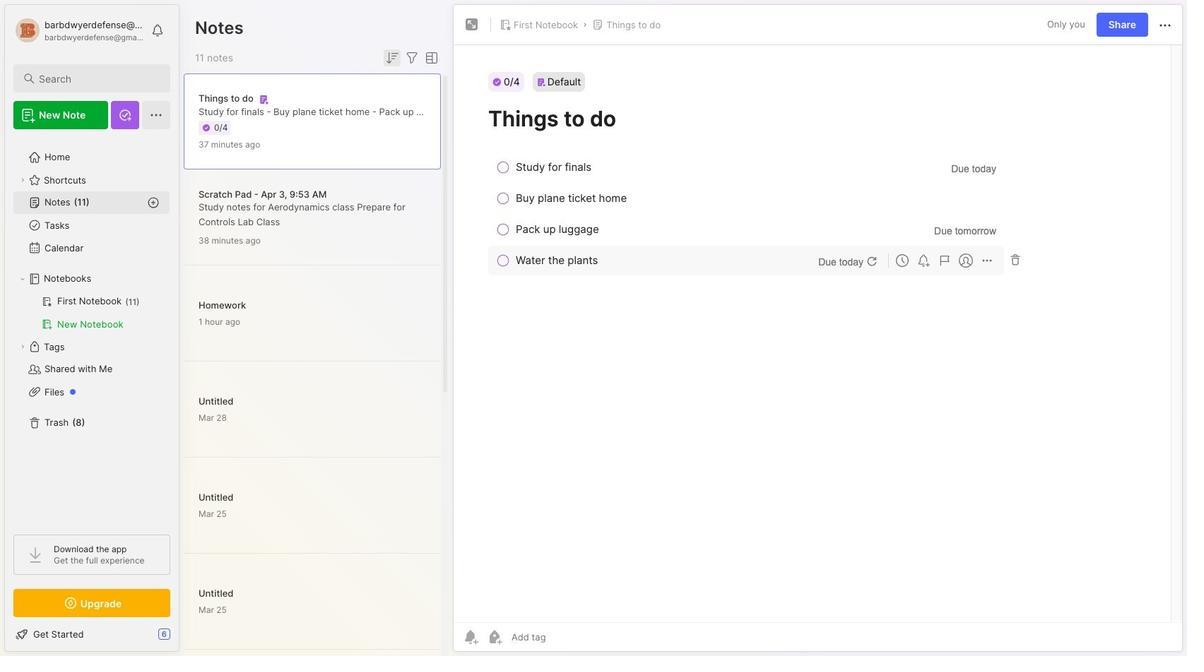 Task type: locate. For each thing, give the bounding box(es) containing it.
group inside tree
[[13, 291, 170, 336]]

View options field
[[421, 49, 440, 66]]

tree inside the main element
[[5, 138, 179, 522]]

add filters image
[[404, 49, 421, 66]]

main element
[[0, 0, 184, 657]]

Help and Learning task checklist field
[[5, 624, 179, 646]]

Add tag field
[[510, 631, 617, 644]]

note window element
[[453, 4, 1184, 656]]

group
[[13, 291, 170, 336]]

Account field
[[13, 16, 144, 45]]

add a reminder image
[[462, 629, 479, 646]]

tree
[[5, 138, 179, 522]]

None search field
[[39, 70, 158, 87]]

Sort options field
[[384, 49, 401, 66]]



Task type: vqa. For each thing, say whether or not it's contained in the screenshot.
Sort options field
yes



Task type: describe. For each thing, give the bounding box(es) containing it.
none search field inside the main element
[[39, 70, 158, 87]]

More actions field
[[1157, 16, 1174, 34]]

add tag image
[[486, 629, 503, 646]]

Add filters field
[[404, 49, 421, 66]]

expand note image
[[464, 16, 481, 33]]

Search text field
[[39, 72, 158, 86]]

more actions image
[[1157, 17, 1174, 34]]

expand notebooks image
[[18, 275, 27, 284]]

expand tags image
[[18, 343, 27, 351]]

click to collapse image
[[179, 631, 189, 648]]

Note Editor text field
[[454, 45, 1183, 623]]



